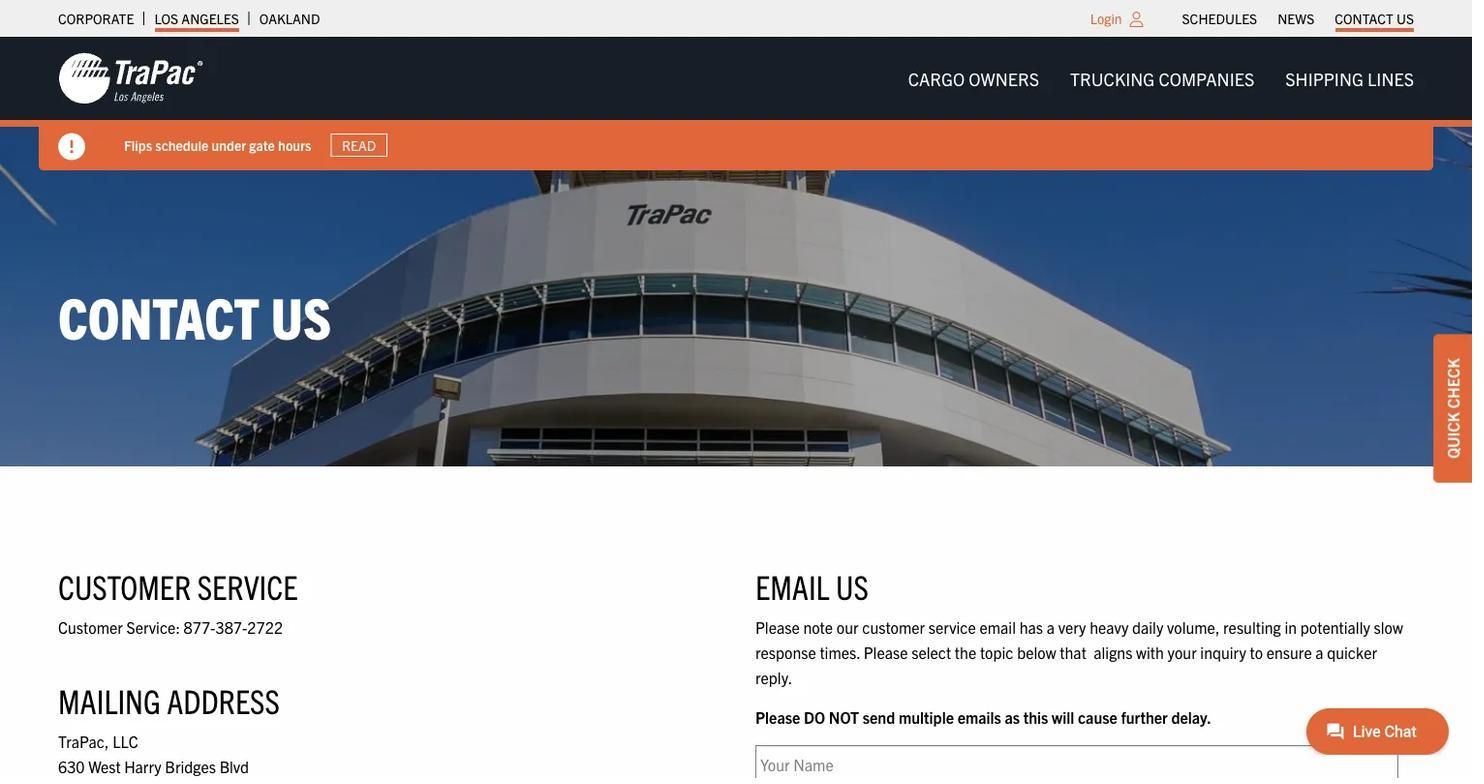 Task type: locate. For each thing, give the bounding box(es) containing it.
address
[[167, 680, 280, 721]]

do
[[804, 708, 825, 727]]

companies
[[1159, 67, 1255, 89]]

trucking companies link
[[1055, 59, 1270, 98]]

1 customer from the top
[[58, 566, 191, 607]]

schedule
[[155, 136, 209, 154]]

owners
[[969, 67, 1039, 89]]

cargo
[[908, 67, 965, 89]]

0 horizontal spatial a
[[1047, 618, 1055, 637]]

1 horizontal spatial contact
[[1335, 10, 1393, 27]]

menu bar
[[1172, 5, 1424, 32], [893, 59, 1430, 98]]

service
[[929, 618, 976, 637]]

shipping lines link
[[1270, 59, 1430, 98]]

mailing
[[58, 680, 161, 721]]

customer left service:
[[58, 618, 123, 637]]

the
[[955, 643, 977, 662]]

banner containing cargo owners
[[0, 37, 1472, 170]]

under
[[212, 136, 246, 154]]

please left do
[[755, 708, 800, 727]]

contact us
[[1335, 10, 1414, 27], [58, 280, 331, 351]]

customer up service:
[[58, 566, 191, 607]]

llc
[[112, 732, 138, 751]]

1 vertical spatial customer
[[58, 618, 123, 637]]

as
[[1005, 708, 1020, 727]]

0 horizontal spatial us
[[271, 280, 331, 351]]

877-
[[184, 618, 215, 637]]

west
[[88, 757, 121, 776]]

corporate
[[58, 10, 134, 27]]

1 vertical spatial contact
[[58, 280, 260, 351]]

quick
[[1443, 412, 1462, 459]]

emails
[[958, 708, 1001, 727]]

us
[[1397, 10, 1414, 27], [271, 280, 331, 351], [836, 566, 869, 607]]

send
[[863, 708, 895, 727]]

schedules link
[[1182, 5, 1257, 32]]

0 vertical spatial contact
[[1335, 10, 1393, 27]]

gate
[[249, 136, 275, 154]]

1 vertical spatial us
[[271, 280, 331, 351]]

2 customer from the top
[[58, 618, 123, 637]]

1 vertical spatial a
[[1316, 643, 1324, 662]]

shipping
[[1286, 67, 1364, 89]]

0 vertical spatial customer
[[58, 566, 191, 607]]

customer for customer service: 877-387-2722
[[58, 618, 123, 637]]

please up "response"
[[755, 618, 800, 637]]

please do not send multiple emails as this will cause further delay.
[[755, 708, 1211, 727]]

1 horizontal spatial contact us
[[1335, 10, 1414, 27]]

banner
[[0, 37, 1472, 170]]

customer service: 877-387-2722
[[58, 618, 283, 637]]

below
[[1017, 643, 1056, 662]]

2 horizontal spatial us
[[1397, 10, 1414, 27]]

email
[[755, 566, 830, 607]]

mailing address
[[58, 680, 280, 721]]

a
[[1047, 618, 1055, 637], [1316, 643, 1324, 662]]

0 vertical spatial please
[[755, 618, 800, 637]]

heavy
[[1090, 618, 1129, 637]]

in
[[1285, 618, 1297, 637]]

quicker
[[1327, 643, 1377, 662]]

to
[[1250, 643, 1263, 662]]

los
[[154, 10, 178, 27]]

0 vertical spatial us
[[1397, 10, 1414, 27]]

please
[[755, 618, 800, 637], [864, 643, 908, 662], [755, 708, 800, 727]]

contact inside 'menu bar'
[[1335, 10, 1393, 27]]

read
[[342, 137, 376, 154]]

further
[[1121, 708, 1168, 727]]

has
[[1020, 618, 1043, 637]]

contact
[[1335, 10, 1393, 27], [58, 280, 260, 351]]

please down customer on the bottom of the page
[[864, 643, 908, 662]]

read link
[[331, 133, 387, 157]]

menu bar up shipping
[[1172, 5, 1424, 32]]

flips
[[124, 136, 152, 154]]

not
[[829, 708, 859, 727]]

customer
[[58, 566, 191, 607], [58, 618, 123, 637]]

trucking
[[1070, 67, 1155, 89]]

very
[[1058, 618, 1086, 637]]

customer
[[862, 618, 925, 637]]

topic
[[980, 643, 1014, 662]]

slow
[[1374, 618, 1403, 637]]

email us
[[755, 566, 869, 607]]

a down potentially
[[1316, 643, 1324, 662]]

a right 'has'
[[1047, 618, 1055, 637]]

news link
[[1278, 5, 1315, 32]]

menu bar down light image
[[893, 59, 1430, 98]]

select
[[912, 643, 951, 662]]

1 vertical spatial menu bar
[[893, 59, 1430, 98]]

2 vertical spatial please
[[755, 708, 800, 727]]

2 vertical spatial us
[[836, 566, 869, 607]]

0 vertical spatial menu bar
[[1172, 5, 1424, 32]]

our
[[837, 618, 859, 637]]

oakland link
[[259, 5, 320, 32]]

0 vertical spatial a
[[1047, 618, 1055, 637]]

trucking companies
[[1070, 67, 1255, 89]]

check
[[1443, 359, 1462, 409]]

customer for customer service
[[58, 566, 191, 607]]

0 horizontal spatial contact us
[[58, 280, 331, 351]]

solid image
[[58, 133, 85, 160]]

1 horizontal spatial us
[[836, 566, 869, 607]]



Task type: vqa. For each thing, say whether or not it's contained in the screenshot.
Service:
yes



Task type: describe. For each thing, give the bounding box(es) containing it.
inquiry
[[1200, 643, 1246, 662]]

Your Name text field
[[755, 746, 1399, 779]]

multiple
[[899, 708, 954, 727]]

quick check link
[[1433, 334, 1472, 483]]

please for not
[[755, 708, 800, 727]]

shipping lines
[[1286, 67, 1414, 89]]

response
[[755, 643, 816, 662]]

2722
[[247, 618, 283, 637]]

menu bar containing cargo owners
[[893, 59, 1430, 98]]

light image
[[1130, 12, 1143, 27]]

that
[[1060, 643, 1087, 662]]

1 vertical spatial please
[[864, 643, 908, 662]]

ensure
[[1267, 643, 1312, 662]]

387-
[[215, 618, 247, 637]]

menu bar containing schedules
[[1172, 5, 1424, 32]]

delay.
[[1171, 708, 1211, 727]]

reply.
[[755, 668, 792, 687]]

0 vertical spatial contact us
[[1335, 10, 1414, 27]]

your
[[1168, 643, 1197, 662]]

news
[[1278, 10, 1315, 27]]

customer service
[[58, 566, 298, 607]]

service:
[[126, 618, 180, 637]]

blvd
[[220, 757, 249, 776]]

0 horizontal spatial contact
[[58, 280, 260, 351]]

lines
[[1368, 67, 1414, 89]]

angeles
[[181, 10, 239, 27]]

1 horizontal spatial a
[[1316, 643, 1324, 662]]

oakland
[[259, 10, 320, 27]]

cargo owners
[[908, 67, 1039, 89]]

will
[[1052, 708, 1074, 727]]

bridges
[[165, 757, 216, 776]]

los angeles link
[[154, 5, 239, 32]]

times.
[[820, 643, 860, 662]]

please for our
[[755, 618, 800, 637]]

trapac, llc 630 west harry bridges blvd
[[58, 732, 249, 776]]

harry
[[124, 757, 161, 776]]

cause
[[1078, 708, 1118, 727]]

630
[[58, 757, 85, 776]]

flips schedule under gate hours
[[124, 136, 311, 154]]

hours
[[278, 136, 311, 154]]

quick check
[[1443, 359, 1462, 459]]

service
[[197, 566, 298, 607]]

1 vertical spatial contact us
[[58, 280, 331, 351]]

cargo owners link
[[893, 59, 1055, 98]]

this
[[1023, 708, 1048, 727]]

note
[[803, 618, 833, 637]]

login
[[1090, 10, 1122, 27]]

trapac,
[[58, 732, 109, 751]]

contact us link
[[1335, 5, 1414, 32]]

login link
[[1090, 10, 1122, 27]]

resulting
[[1223, 618, 1281, 637]]

volume,
[[1167, 618, 1220, 637]]

with
[[1136, 643, 1164, 662]]

please note our customer service email has a very heavy daily volume, resulting in potentially slow response times. please select the topic below that  aligns with your inquiry to ensure a quicker reply.
[[755, 618, 1403, 687]]

potentially
[[1301, 618, 1370, 637]]

corporate link
[[58, 5, 134, 32]]

daily
[[1132, 618, 1164, 637]]

schedules
[[1182, 10, 1257, 27]]

email
[[980, 618, 1016, 637]]

los angeles
[[154, 10, 239, 27]]

los angeles image
[[58, 51, 203, 106]]



